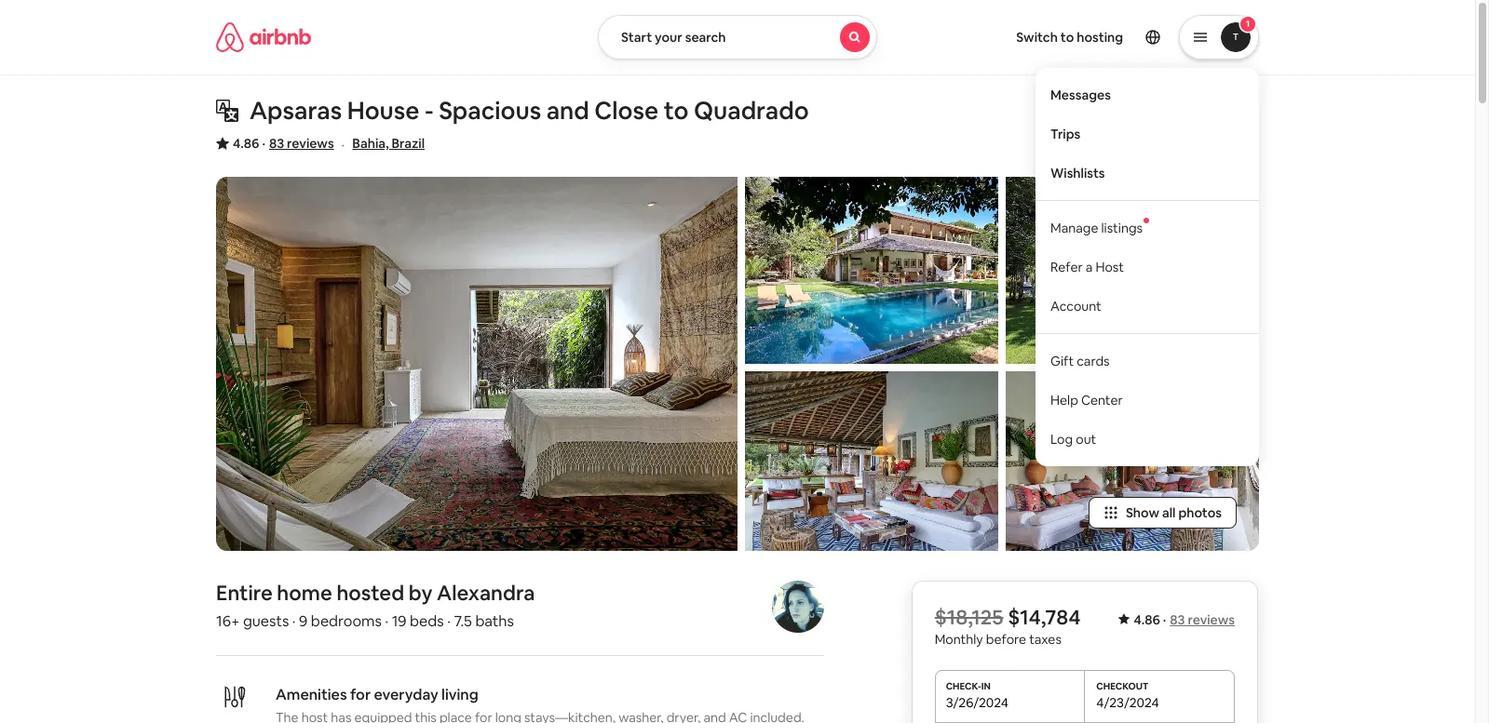 Task type: vqa. For each thing, say whether or not it's contained in the screenshot.
all
yes



Task type: locate. For each thing, give the bounding box(es) containing it.
account link
[[1036, 287, 1260, 326]]

quadrado
[[694, 95, 809, 127]]

messages link
[[1036, 75, 1260, 114]]

4.86 · 83 reviews for rightmost 83 reviews button
[[1134, 612, 1235, 629]]

to
[[1061, 29, 1074, 46], [664, 95, 689, 127]]

$18,125 $14,784 monthly before taxes
[[935, 605, 1081, 649]]

all
[[1163, 505, 1176, 522]]

0 vertical spatial 4.86
[[233, 135, 259, 152]]

casa de veraneio em um meio a um jardim tropical a 15 minutos de caminhada do centro histórico (quadrado) e das praias. oferece acomodações, serviços, amenidades e conforto em ambientes amplos e bem decorados em um condomínio seguro e bem cuidado. image
[[745, 177, 999, 364]]

refer
[[1051, 259, 1083, 275]]

bahia,
[[352, 135, 389, 152]]

83
[[269, 135, 284, 152], [1170, 612, 1186, 629]]

1 horizontal spatial 4.86
[[1134, 612, 1161, 629]]

hosting
[[1077, 29, 1124, 46]]

1 vertical spatial 83 reviews button
[[1170, 612, 1235, 629]]

1 vertical spatial 83
[[1170, 612, 1186, 629]]

apsaras house - spacious and close to quadrado
[[250, 95, 809, 127]]

4.86 up 4/23/2024
[[1134, 612, 1161, 629]]

1 horizontal spatial 4.86 · 83 reviews
[[1134, 612, 1235, 629]]

switch to hosting
[[1017, 29, 1124, 46]]

0 vertical spatial to
[[1061, 29, 1074, 46]]

account
[[1051, 298, 1102, 315]]

before
[[986, 632, 1027, 649]]

reviews
[[287, 135, 334, 152], [1188, 612, 1235, 629]]

search
[[685, 29, 726, 46]]

0 horizontal spatial to
[[664, 95, 689, 127]]

0 horizontal spatial 4.86
[[233, 135, 259, 152]]

log out button
[[1036, 420, 1260, 459]]

3/26/2024
[[946, 695, 1009, 712]]

4.86 down automatically translated title: apsaras house - spacious and close to quadrado image at the left of the page
[[233, 135, 259, 152]]

wishlists
[[1051, 165, 1105, 181]]

center
[[1082, 392, 1123, 409]]

house
[[347, 95, 420, 127]]

83 reviews button
[[269, 134, 334, 153], [1170, 612, 1235, 629]]

0 horizontal spatial 83 reviews button
[[269, 134, 334, 153]]

show all photos
[[1126, 505, 1222, 522]]

4.86 for rightmost 83 reviews button
[[1134, 612, 1161, 629]]

0 vertical spatial 83
[[269, 135, 284, 152]]

1 horizontal spatial 83 reviews button
[[1170, 612, 1235, 629]]

4/23/2024
[[1097, 695, 1160, 712]]

4.86
[[233, 135, 259, 152], [1134, 612, 1161, 629]]

entire
[[216, 581, 273, 607]]

-
[[425, 95, 434, 127]]

learn more about the host, alexandra. image
[[773, 582, 825, 634], [773, 582, 825, 634]]

manage listings
[[1051, 220, 1143, 236]]

help
[[1051, 392, 1079, 409]]

home
[[277, 581, 332, 607]]

has notifications image
[[1144, 218, 1150, 223]]

photos
[[1179, 505, 1222, 522]]

1 horizontal spatial 83
[[1170, 612, 1186, 629]]

hosted
[[337, 581, 405, 607]]

0 horizontal spatial reviews
[[287, 135, 334, 152]]

everyday
[[374, 686, 439, 705]]

0 vertical spatial 4.86 · 83 reviews
[[233, 135, 334, 152]]

and
[[547, 95, 590, 127]]

amenities
[[276, 686, 347, 705]]

messages
[[1051, 86, 1111, 103]]

trips
[[1051, 125, 1081, 142]]

0 vertical spatial 83 reviews button
[[269, 134, 334, 153]]

log
[[1051, 431, 1073, 448]]

out
[[1076, 431, 1097, 448]]

7.5
[[454, 612, 472, 632]]

your
[[655, 29, 683, 46]]

to right close
[[664, 95, 689, 127]]

save
[[1231, 136, 1260, 153]]

switch to hosting link
[[1006, 18, 1135, 57]]

1 vertical spatial 4.86 · 83 reviews
[[1134, 612, 1235, 629]]

gift
[[1051, 353, 1074, 370]]

4.86 · 83 reviews
[[233, 135, 334, 152], [1134, 612, 1235, 629]]

·
[[262, 135, 265, 152], [342, 135, 345, 155], [292, 612, 296, 632], [385, 612, 389, 632], [447, 612, 451, 632], [1163, 612, 1167, 629]]

save button
[[1201, 129, 1267, 160]]

0 horizontal spatial 4.86 · 83 reviews
[[233, 135, 334, 152]]

1 horizontal spatial to
[[1061, 29, 1074, 46]]

1 vertical spatial reviews
[[1188, 612, 1235, 629]]

1
[[1246, 18, 1250, 30]]

1 vertical spatial to
[[664, 95, 689, 127]]

0 vertical spatial reviews
[[287, 135, 334, 152]]

to right switch
[[1061, 29, 1074, 46]]

1 vertical spatial 4.86
[[1134, 612, 1161, 629]]

gift cards link
[[1036, 342, 1260, 381]]

entire home hosted by alexandra 16+ guests · 9 bedrooms · 19 beds · 7.5 baths
[[216, 581, 535, 632]]

vista do amplo jardim com área de estar ao ar livre. à esquerda, a piscina. image
[[1006, 177, 1260, 364]]

1 button
[[1179, 15, 1260, 60]]

automatically translated title: apsaras house - spacious and close to quadrado image
[[216, 100, 239, 122]]



Task type: describe. For each thing, give the bounding box(es) containing it.
manage listings link
[[1036, 208, 1260, 247]]

$18,125
[[935, 605, 1004, 631]]

Start your search search field
[[598, 15, 878, 60]]

manage
[[1051, 220, 1099, 236]]

bedrooms
[[311, 612, 382, 632]]

living
[[442, 686, 479, 705]]

close
[[595, 95, 659, 127]]

9
[[299, 612, 308, 632]]

a
[[1086, 259, 1093, 275]]

start your search button
[[598, 15, 878, 60]]

1 horizontal spatial reviews
[[1188, 612, 1235, 629]]

monthly
[[935, 632, 984, 649]]

4.86 · 83 reviews for leftmost 83 reviews button
[[233, 135, 334, 152]]

taxes
[[1030, 632, 1062, 649]]

brazil
[[392, 135, 425, 152]]

19
[[392, 612, 407, 632]]

help center link
[[1036, 381, 1260, 420]]

help center
[[1051, 392, 1123, 409]]

host
[[1096, 259, 1125, 275]]

gift cards
[[1051, 353, 1110, 370]]

4.86 for leftmost 83 reviews button
[[233, 135, 259, 152]]

switch
[[1017, 29, 1058, 46]]

profile element
[[900, 0, 1260, 466]]

spacious
[[439, 95, 541, 127]]

show all photos button
[[1089, 498, 1237, 529]]

bahia, brazil button
[[352, 132, 425, 155]]

refer a host link
[[1036, 247, 1260, 287]]

baths
[[476, 612, 514, 632]]

show
[[1126, 505, 1160, 522]]

sala ao ar livre. espaço perfeito para jogos ou simplesmente para jogar conversa fora. os painéis de apsaras sobre o sofá, os tapetes e as almofadas coloridas de kilim dão o toque final neste ambiente tão vibrante quanto confortável. image
[[1006, 372, 1260, 552]]

· bahia, brazil
[[342, 135, 425, 155]]

beds
[[410, 612, 444, 632]]

listings
[[1102, 220, 1143, 236]]

log out
[[1051, 431, 1097, 448]]

apsaras
[[250, 95, 342, 127]]

trips link
[[1036, 114, 1260, 153]]

16+
[[216, 612, 240, 632]]

refer a host
[[1051, 259, 1125, 275]]

0 horizontal spatial 83
[[269, 135, 284, 152]]

start your search
[[621, 29, 726, 46]]

for
[[350, 686, 371, 705]]

wishlists link
[[1036, 153, 1260, 193]]

to inside profile element
[[1061, 29, 1074, 46]]

cards
[[1077, 353, 1110, 370]]

$14,784
[[1008, 605, 1081, 631]]

amenities for everyday living
[[276, 686, 479, 705]]

start
[[621, 29, 652, 46]]

guests
[[243, 612, 289, 632]]

by alexandra
[[409, 581, 535, 607]]

a casa das apsaras é espaçosa, decorada com charme rústico. um espaço único e completo para ser desfrutado por toda a família e por muitos amigos. durante a sua estadia, a casa é toda sua.

saia de férias e
sinta-se em casa na
casa das apsaras image
[[745, 372, 999, 552]]

suíte 3 – térreo
parede de pau a pique, técnica tradicional de trancoso.
decorada com almofadas de kilim e abajures feitos por artesãos locais.
1 cama de casal ou 2 camas de solteiro
banheiro
jardim privado image
[[216, 177, 738, 552]]



